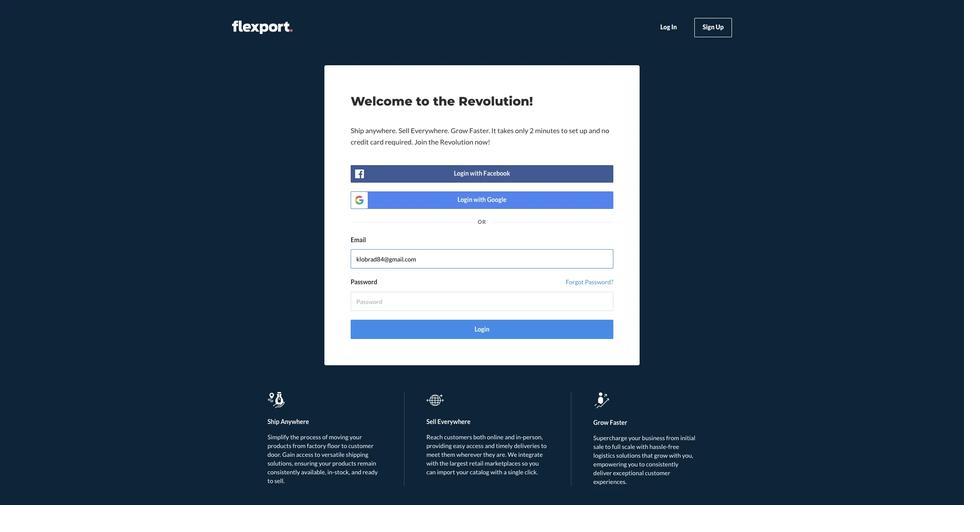 Task type: vqa. For each thing, say whether or not it's contained in the screenshot.


Task type: describe. For each thing, give the bounding box(es) containing it.
moving
[[329, 433, 349, 441]]

full
[[612, 443, 621, 450]]

empowering
[[594, 460, 627, 468]]

business
[[642, 434, 665, 442]]

and up they
[[485, 442, 495, 449]]

logistics
[[594, 452, 615, 459]]

process
[[301, 433, 321, 441]]

welcome
[[351, 94, 413, 109]]

gain
[[282, 451, 295, 458]]

to left sell. on the bottom left of page
[[268, 477, 273, 484]]

login with google
[[458, 196, 507, 203]]

now!
[[475, 137, 491, 146]]

ready
[[363, 468, 378, 476]]

scale
[[622, 443, 636, 450]]

to inside ship anywhere. sell everywhere. grow faster. it takes only 2 minutes to set up and no credit card required. join the revolution now!
[[561, 126, 568, 134]]

we
[[508, 451, 517, 458]]

both
[[474, 433, 486, 441]]

no
[[602, 126, 610, 134]]

from inside supercharge your business from initial sale to full scale with hassle-free logistics solutions that grow with you, empowering you to consistently deliver exceptional customer experiences.
[[667, 434, 680, 442]]

ship anywhere. sell everywhere. grow faster. it takes only 2 minutes to set up and no credit card required. join the revolution now!
[[351, 126, 610, 146]]

card
[[370, 137, 384, 146]]

sign up
[[703, 23, 724, 31]]

0 horizontal spatial products
[[268, 442, 292, 449]]

sell.
[[275, 477, 285, 484]]

join
[[415, 137, 427, 146]]

log
[[661, 23, 671, 31]]

login with facebook
[[454, 170, 510, 177]]

stock,
[[335, 468, 350, 476]]

timely
[[496, 442, 513, 449]]

simplify
[[268, 433, 289, 441]]

experiences.
[[594, 478, 627, 485]]

customer inside supercharge your business from initial sale to full scale with hassle-free logistics solutions that grow with you, empowering you to consistently deliver exceptional customer experiences.
[[645, 469, 671, 477]]

with down free
[[669, 452, 681, 459]]

revolution!
[[459, 94, 533, 109]]

supercharge
[[594, 434, 628, 442]]

simplify the process of moving your products from factory floor to customer door. gain access to versatile shipping solutions, ensuring your products remain consistently available, in-stock, and ready to sell.
[[268, 433, 378, 484]]

minutes
[[535, 126, 560, 134]]

login for login with google
[[458, 196, 473, 203]]

google
[[487, 196, 507, 203]]

grow
[[654, 452, 668, 459]]

of
[[322, 433, 328, 441]]

from inside simplify the process of moving your products from factory floor to customer door. gain access to versatile shipping solutions, ensuring your products remain consistently available, in-stock, and ready to sell.
[[293, 442, 306, 449]]

login for login with facebook
[[454, 170, 469, 177]]

easy
[[453, 442, 465, 449]]

meet
[[427, 451, 440, 458]]

welcome to the revolution!
[[351, 94, 533, 109]]

reach
[[427, 433, 443, 441]]

initial
[[681, 434, 696, 442]]

solutions,
[[268, 460, 293, 467]]

login for login
[[475, 325, 490, 333]]

shipping
[[346, 451, 369, 458]]

ship for ship anywhere
[[268, 418, 280, 425]]

versatile
[[322, 451, 345, 458]]

the inside reach customers both online and in-person, providing easy access and timely deliveries to meet them wherever they are. we integrate with the largest retail marketplaces so you can import your catalog with a single click.
[[440, 460, 449, 467]]

login with facebook button
[[351, 165, 614, 182]]

are.
[[497, 451, 507, 458]]

you inside supercharge your business from initial sale to full scale with hassle-free logistics solutions that grow with you, empowering you to consistently deliver exceptional customer experiences.
[[628, 460, 638, 468]]

wherever
[[457, 451, 482, 458]]

solutions
[[617, 452, 641, 459]]

1 vertical spatial grow
[[594, 419, 609, 426]]

or
[[478, 218, 487, 225]]

password?
[[585, 278, 614, 286]]

supercharge your business from initial sale to full scale with hassle-free logistics solutions that grow with you, empowering you to consistently deliver exceptional customer experiences.
[[594, 434, 696, 485]]

Password password field
[[351, 292, 614, 311]]

deliver
[[594, 469, 612, 477]]

to down the that
[[639, 460, 645, 468]]

customer inside simplify the process of moving your products from factory floor to customer door. gain access to versatile shipping solutions, ensuring your products remain consistently available, in-stock, and ready to sell.
[[348, 442, 374, 449]]

customers
[[444, 433, 472, 441]]

your inside reach customers both online and in-person, providing easy access and timely deliveries to meet them wherever they are. we integrate with the largest retail marketplaces so you can import your catalog with a single click.
[[457, 468, 469, 476]]

log in
[[661, 23, 677, 31]]

online
[[487, 433, 504, 441]]

in- inside simplify the process of moving your products from factory floor to customer door. gain access to versatile shipping solutions, ensuring your products remain consistently available, in-stock, and ready to sell.
[[328, 468, 335, 476]]

everywhere
[[438, 418, 471, 425]]

single
[[508, 468, 524, 476]]

up
[[716, 23, 724, 31]]

the up everywhere.
[[433, 94, 455, 109]]

sell inside ship anywhere. sell everywhere. grow faster. it takes only 2 minutes to set up and no credit card required. join the revolution now!
[[399, 126, 410, 134]]

person,
[[523, 433, 543, 441]]

anywhere.
[[366, 126, 397, 134]]

login with google button
[[351, 191, 614, 209]]

it
[[492, 126, 496, 134]]

a
[[504, 468, 507, 476]]

and up timely
[[505, 433, 515, 441]]

deliveries
[[514, 442, 540, 449]]

facebook
[[484, 170, 510, 177]]

they
[[484, 451, 495, 458]]

sell everywhere
[[427, 418, 471, 425]]

takes
[[498, 126, 514, 134]]

set
[[569, 126, 579, 134]]



Task type: locate. For each thing, give the bounding box(es) containing it.
log in link
[[661, 23, 677, 31]]

login down login with facebook button
[[458, 196, 473, 203]]

0 vertical spatial from
[[667, 434, 680, 442]]

sell up reach
[[427, 418, 437, 425]]

grow
[[451, 126, 468, 134], [594, 419, 609, 426]]

the up import
[[440, 460, 449, 467]]

0 horizontal spatial from
[[293, 442, 306, 449]]

the down everywhere.
[[429, 137, 439, 146]]

and right up
[[589, 126, 600, 134]]

products down simplify
[[268, 442, 292, 449]]

0 vertical spatial consistently
[[646, 460, 679, 468]]

1 horizontal spatial ship
[[351, 126, 364, 134]]

you
[[529, 460, 539, 467], [628, 460, 638, 468]]

2
[[530, 126, 534, 134]]

your right moving
[[350, 433, 362, 441]]

0 horizontal spatial access
[[296, 451, 314, 458]]

grow faster
[[594, 419, 628, 426]]

your
[[350, 433, 362, 441], [629, 434, 641, 442], [319, 460, 331, 467], [457, 468, 469, 476]]

access down both on the bottom
[[467, 442, 484, 449]]

forgot password?
[[566, 278, 614, 286]]

with left facebook
[[470, 170, 483, 177]]

with
[[470, 170, 483, 177], [474, 196, 486, 203], [637, 443, 649, 450], [669, 452, 681, 459], [427, 460, 439, 467], [491, 468, 503, 476]]

faster.
[[470, 126, 490, 134]]

1 horizontal spatial from
[[667, 434, 680, 442]]

0 vertical spatial in-
[[516, 433, 523, 441]]

with down meet
[[427, 460, 439, 467]]

products
[[268, 442, 292, 449], [333, 460, 356, 467]]

0 horizontal spatial customer
[[348, 442, 374, 449]]

the down anywhere
[[290, 433, 299, 441]]

providing
[[427, 442, 452, 449]]

up
[[580, 126, 588, 134]]

ship inside ship anywhere. sell everywhere. grow faster. it takes only 2 minutes to set up and no credit card required. join the revolution now!
[[351, 126, 364, 134]]

integrate
[[518, 451, 543, 458]]

consistently inside supercharge your business from initial sale to full scale with hassle-free logistics solutions that grow with you, empowering you to consistently deliver exceptional customer experiences.
[[646, 460, 679, 468]]

2 vertical spatial login
[[475, 325, 490, 333]]

from up gain
[[293, 442, 306, 449]]

hassle-
[[650, 443, 669, 450]]

1 vertical spatial in-
[[328, 468, 335, 476]]

marketplaces
[[485, 460, 521, 467]]

login button
[[351, 320, 614, 339]]

the inside ship anywhere. sell everywhere. grow faster. it takes only 2 minutes to set up and no credit card required. join the revolution now!
[[429, 137, 439, 146]]

click.
[[525, 468, 538, 476]]

catalog
[[470, 468, 490, 476]]

retail
[[469, 460, 484, 467]]

factory
[[307, 442, 326, 449]]

1 vertical spatial access
[[296, 451, 314, 458]]

sell up required.
[[399, 126, 410, 134]]

so
[[522, 460, 528, 467]]

0 vertical spatial login
[[454, 170, 469, 177]]

from
[[667, 434, 680, 442], [293, 442, 306, 449]]

them
[[442, 451, 455, 458]]

access inside simplify the process of moving your products from factory floor to customer door. gain access to versatile shipping solutions, ensuring your products remain consistently available, in-stock, and ready to sell.
[[296, 451, 314, 458]]

and inside simplify the process of moving your products from factory floor to customer door. gain access to versatile shipping solutions, ensuring your products remain consistently available, in-stock, and ready to sell.
[[352, 468, 361, 476]]

1 vertical spatial consistently
[[268, 468, 300, 476]]

0 vertical spatial grow
[[451, 126, 468, 134]]

access
[[467, 442, 484, 449], [296, 451, 314, 458]]

required.
[[385, 137, 413, 146]]

0 vertical spatial products
[[268, 442, 292, 449]]

only
[[515, 126, 529, 134]]

products up stock,
[[333, 460, 356, 467]]

to down factory on the left bottom of page
[[315, 451, 320, 458]]

that
[[642, 452, 653, 459]]

1 vertical spatial products
[[333, 460, 356, 467]]

forgot
[[566, 278, 584, 286]]

the
[[433, 94, 455, 109], [429, 137, 439, 146], [290, 433, 299, 441], [440, 460, 449, 467]]

consistently down grow
[[646, 460, 679, 468]]

faster
[[610, 419, 628, 426]]

ship up simplify
[[268, 418, 280, 425]]

from up free
[[667, 434, 680, 442]]

0 horizontal spatial you
[[529, 460, 539, 467]]

to left 'full'
[[605, 443, 611, 450]]

sign
[[703, 23, 715, 31]]

to down person,
[[541, 442, 547, 449]]

customer up shipping
[[348, 442, 374, 449]]

everywhere.
[[411, 126, 450, 134]]

1 horizontal spatial in-
[[516, 433, 523, 441]]

ship up credit
[[351, 126, 364, 134]]

can
[[427, 468, 436, 476]]

with up the that
[[637, 443, 649, 450]]

exceptional
[[613, 469, 644, 477]]

and inside ship anywhere. sell everywhere. grow faster. it takes only 2 minutes to set up and no credit card required. join the revolution now!
[[589, 126, 600, 134]]

0 horizontal spatial in-
[[328, 468, 335, 476]]

your up scale
[[629, 434, 641, 442]]

1 horizontal spatial sell
[[427, 418, 437, 425]]

floor
[[327, 442, 340, 449]]

 Enter your email email field
[[351, 249, 614, 269]]

free
[[669, 443, 680, 450]]

consistently
[[646, 460, 679, 468], [268, 468, 300, 476]]

import
[[437, 468, 455, 476]]

login
[[454, 170, 469, 177], [458, 196, 473, 203], [475, 325, 490, 333]]

you inside reach customers both online and in-person, providing easy access and timely deliveries to meet them wherever they are. we integrate with the largest retail marketplaces so you can import your catalog with a single click.
[[529, 460, 539, 467]]

your down largest
[[457, 468, 469, 476]]

revolution
[[440, 137, 474, 146]]

1 horizontal spatial customer
[[645, 469, 671, 477]]

largest
[[450, 460, 468, 467]]

your inside supercharge your business from initial sale to full scale with hassle-free logistics solutions that grow with you, empowering you to consistently deliver exceptional customer experiences.
[[629, 434, 641, 442]]

login down password password field
[[475, 325, 490, 333]]

0 vertical spatial access
[[467, 442, 484, 449]]

1 vertical spatial login
[[458, 196, 473, 203]]

and down remain
[[352, 468, 361, 476]]

to left set
[[561, 126, 568, 134]]

access up ensuring
[[296, 451, 314, 458]]

the inside simplify the process of moving your products from factory floor to customer door. gain access to versatile shipping solutions, ensuring your products remain consistently available, in-stock, and ready to sell.
[[290, 433, 299, 441]]

and
[[589, 126, 600, 134], [505, 433, 515, 441], [485, 442, 495, 449], [352, 468, 361, 476]]

consistently down solutions,
[[268, 468, 300, 476]]

0 vertical spatial sell
[[399, 126, 410, 134]]

0 horizontal spatial consistently
[[268, 468, 300, 476]]

with left google
[[474, 196, 486, 203]]

your down versatile
[[319, 460, 331, 467]]

login down revolution
[[454, 170, 469, 177]]

1 horizontal spatial consistently
[[646, 460, 679, 468]]

ensuring
[[295, 460, 318, 467]]

1 vertical spatial sell
[[427, 418, 437, 425]]

grow inside ship anywhere. sell everywhere. grow faster. it takes only 2 minutes to set up and no credit card required. join the revolution now!
[[451, 126, 468, 134]]

grow left "faster"
[[594, 419, 609, 426]]

door.
[[268, 451, 281, 458]]

customer down grow
[[645, 469, 671, 477]]

remain
[[358, 460, 376, 467]]

reach customers both online and in-person, providing easy access and timely deliveries to meet them wherever they are. we integrate with the largest retail marketplaces so you can import your catalog with a single click.
[[427, 433, 547, 476]]

available,
[[301, 468, 326, 476]]

customer
[[348, 442, 374, 449], [645, 469, 671, 477]]

ship for ship anywhere. sell everywhere. grow faster. it takes only 2 minutes to set up and no credit card required. join the revolution now!
[[351, 126, 364, 134]]

email
[[351, 236, 366, 243]]

0 horizontal spatial ship
[[268, 418, 280, 425]]

1 vertical spatial from
[[293, 442, 306, 449]]

1 horizontal spatial you
[[628, 460, 638, 468]]

1 horizontal spatial access
[[467, 442, 484, 449]]

in- right available,
[[328, 468, 335, 476]]

forgot password? link
[[566, 277, 614, 287]]

in
[[672, 23, 677, 31]]

sign up link
[[695, 18, 732, 37]]

you up click.
[[529, 460, 539, 467]]

0 vertical spatial ship
[[351, 126, 364, 134]]

consistently inside simplify the process of moving your products from factory floor to customer door. gain access to versatile shipping solutions, ensuring your products remain consistently available, in-stock, and ready to sell.
[[268, 468, 300, 476]]

with left a
[[491, 468, 503, 476]]

you down solutions
[[628, 460, 638, 468]]

access inside reach customers both online and in-person, providing easy access and timely deliveries to meet them wherever they are. we integrate with the largest retail marketplaces so you can import your catalog with a single click.
[[467, 442, 484, 449]]

ship
[[351, 126, 364, 134], [268, 418, 280, 425]]

to up everywhere.
[[416, 94, 430, 109]]

in- inside reach customers both online and in-person, providing easy access and timely deliveries to meet them wherever they are. we integrate with the largest retail marketplaces so you can import your catalog with a single click.
[[516, 433, 523, 441]]

to inside reach customers both online and in-person, providing easy access and timely deliveries to meet them wherever they are. we integrate with the largest retail marketplaces so you can import your catalog with a single click.
[[541, 442, 547, 449]]

1 horizontal spatial products
[[333, 460, 356, 467]]

1 vertical spatial customer
[[645, 469, 671, 477]]

you,
[[682, 452, 694, 459]]

sell
[[399, 126, 410, 134], [427, 418, 437, 425]]

0 horizontal spatial grow
[[451, 126, 468, 134]]

1 vertical spatial ship
[[268, 418, 280, 425]]

to down moving
[[342, 442, 347, 449]]

in- up deliveries
[[516, 433, 523, 441]]

0 horizontal spatial sell
[[399, 126, 410, 134]]

1 horizontal spatial grow
[[594, 419, 609, 426]]

0 vertical spatial customer
[[348, 442, 374, 449]]

grow up revolution
[[451, 126, 468, 134]]



